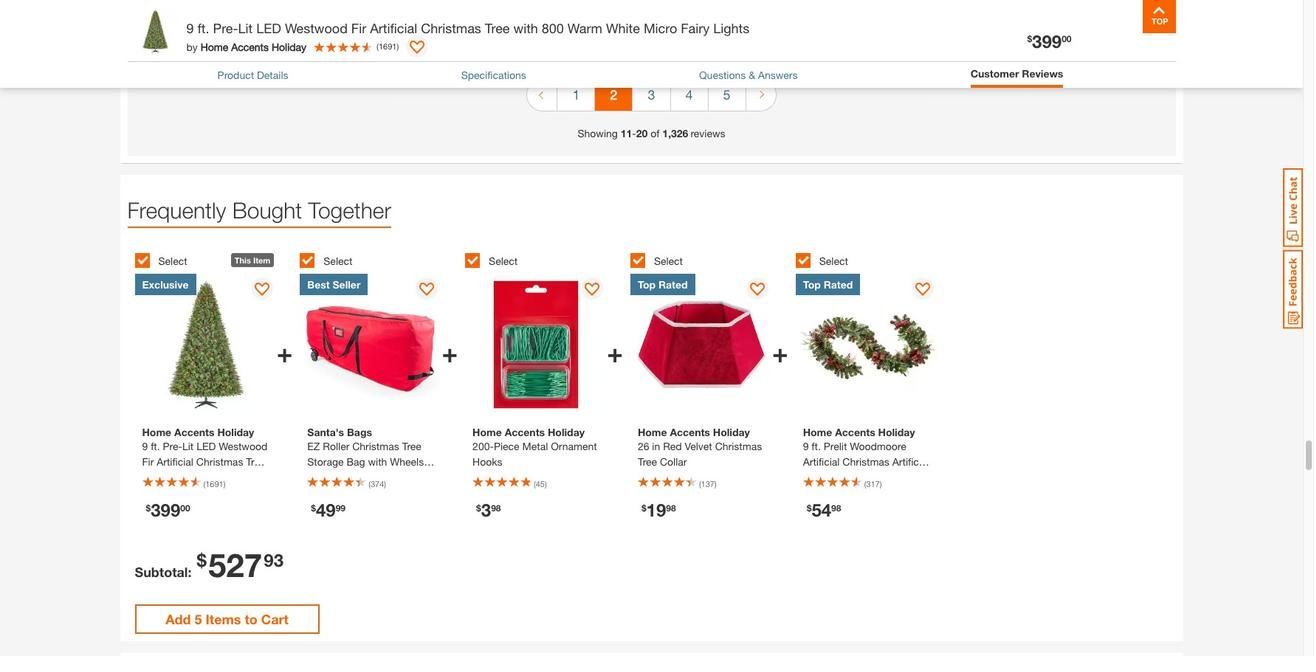 Task type: locate. For each thing, give the bounding box(es) containing it.
ft. inside santa's bags ez roller christmas tree storage bag with wheels for trees up to 9 ft. tall
[[387, 471, 396, 484]]

velvet
[[685, 440, 712, 453]]

0 horizontal spatial rated
[[658, 278, 688, 291]]

2 horizontal spatial tree
[[638, 456, 657, 468]]

1 vertical spatial 00
[[180, 503, 190, 514]]

best seller
[[307, 278, 361, 291]]

) down home accents holiday 200-piece metal ornament hooks on the bottom left
[[545, 479, 547, 489]]

) down woodmoore
[[880, 479, 882, 489]]

accents up prelit
[[835, 426, 875, 439]]

christmas
[[421, 20, 481, 36], [352, 440, 399, 453], [715, 440, 762, 453], [843, 456, 890, 468], [803, 471, 850, 484]]

9 left prelit
[[803, 440, 809, 453]]

of
[[651, 127, 660, 140]]

tall
[[399, 471, 414, 484]]

accents inside home accents holiday 200-piece metal ornament hooks
[[505, 426, 545, 439]]

holiday for 19
[[713, 426, 750, 439]]

3 select from the left
[[489, 255, 518, 267]]

( 1691 )
[[377, 41, 399, 51]]

holiday for 3
[[548, 426, 585, 439]]

1 select from the left
[[158, 255, 187, 267]]

9 left found
[[186, 20, 194, 36]]

holiday up ornament
[[548, 426, 585, 439]]

4 + from the left
[[772, 337, 788, 368]]

1 horizontal spatial 5
[[723, 86, 731, 103]]

1 horizontal spatial 98
[[666, 503, 676, 514]]

home up in
[[638, 426, 667, 439]]

artificial
[[370, 20, 417, 36], [803, 456, 840, 468], [892, 456, 929, 468]]

) inside the 4 / 5 group
[[715, 479, 717, 489]]

2 top from the left
[[803, 278, 821, 291]]

to right up
[[366, 471, 376, 484]]

christmas down bags
[[352, 440, 399, 453]]

3 left 4
[[648, 86, 655, 103]]

holiday inside home accents holiday 26 in red velvet christmas tree collar
[[713, 426, 750, 439]]

accents inside home accents holiday 9 ft. prelit woodmoore artificial christmas artificial christmas garland
[[835, 426, 875, 439]]

top rated inside the 4 / 5 group
[[638, 278, 688, 291]]

+ inside '3 / 5' group
[[607, 337, 623, 368]]

questions & answers button
[[699, 67, 798, 83], [699, 67, 798, 83]]

0 horizontal spatial 1
[[190, 29, 195, 39]]

( for 3
[[534, 479, 536, 489]]

0 vertical spatial tree
[[485, 20, 510, 36]]

helpful? button
[[135, 24, 183, 46]]

home for 19
[[638, 426, 667, 439]]

top rated inside '5 / 5' group
[[803, 278, 853, 291]]

artificial for woodmoore
[[803, 456, 840, 468]]

0 vertical spatial ft.
[[197, 20, 209, 36]]

) for 3
[[545, 479, 547, 489]]

accents
[[231, 40, 269, 53], [505, 426, 545, 439], [670, 426, 710, 439], [835, 426, 875, 439]]

$ 49 99
[[311, 500, 346, 521]]

0 vertical spatial 5
[[723, 86, 731, 103]]

ft. left tall
[[387, 471, 396, 484]]

home for 54
[[803, 426, 832, 439]]

98 for 54
[[831, 503, 841, 514]]

holiday inside home accents holiday 200-piece metal ornament hooks
[[548, 426, 585, 439]]

1 horizontal spatial ft.
[[387, 471, 396, 484]]

5
[[723, 86, 731, 103], [195, 611, 202, 628]]

christmas down prelit
[[803, 471, 850, 484]]

this
[[220, 29, 233, 39]]

( inside the 4 / 5 group
[[699, 479, 701, 489]]

to
[[366, 471, 376, 484], [245, 611, 258, 628]]

( for 19
[[699, 479, 701, 489]]

top inside '5 / 5' group
[[803, 278, 821, 291]]

3 98 from the left
[[831, 503, 841, 514]]

specifications
[[461, 69, 526, 81]]

2 select from the left
[[324, 255, 352, 267]]

$ inside 1 / 5 group
[[146, 503, 151, 514]]

1 horizontal spatial tree
[[485, 20, 510, 36]]

display image
[[410, 41, 425, 55], [254, 283, 269, 298], [420, 283, 434, 298], [585, 283, 600, 298], [750, 283, 765, 298], [915, 283, 930, 298]]

0 vertical spatial 1
[[190, 29, 195, 39]]

5 / 5 group
[[796, 244, 953, 542]]

0 horizontal spatial $ 399 00
[[146, 500, 190, 521]]

9 ft. pre-lit led westwood fir artificial christmas tree with 800 warm white micro fairy lights
[[186, 20, 750, 36]]

1 + from the left
[[277, 337, 293, 368]]

artificial for fir
[[370, 20, 417, 36]]

ft. left prelit
[[812, 440, 821, 453]]

0 horizontal spatial 399
[[151, 500, 180, 521]]

home up prelit
[[803, 426, 832, 439]]

)
[[397, 41, 399, 51], [384, 479, 386, 489], [545, 479, 547, 489], [715, 479, 717, 489], [880, 479, 882, 489]]

holiday up the 137
[[713, 426, 750, 439]]

2 + from the left
[[442, 337, 458, 368]]

4
[[685, 86, 693, 103]]

3 inside '3 / 5' group
[[481, 500, 491, 521]]

1 vertical spatial 3
[[481, 500, 491, 521]]

2 horizontal spatial 9
[[803, 440, 809, 453]]

0 vertical spatial 3
[[648, 86, 655, 103]]

0 horizontal spatial ft.
[[197, 20, 209, 36]]

home inside home accents holiday 200-piece metal ornament hooks
[[473, 426, 502, 439]]

( 137 )
[[699, 479, 717, 489]]

display image inside the 4 / 5 group
[[750, 283, 765, 298]]

1 horizontal spatial top rated
[[803, 278, 853, 291]]

christmas inside santa's bags ez roller christmas tree storage bag with wheels for trees up to 9 ft. tall
[[352, 440, 399, 453]]

santa's
[[307, 426, 344, 439]]

0 horizontal spatial 98
[[491, 503, 501, 514]]

fir
[[351, 20, 366, 36]]

) for 19
[[715, 479, 717, 489]]

holiday for 54
[[878, 426, 915, 439]]

select inside the 4 / 5 group
[[654, 255, 683, 267]]

( inside '5 / 5' group
[[864, 479, 866, 489]]

26 in red velvet christmas tree collar image
[[630, 274, 772, 416]]

1 top rated from the left
[[638, 278, 688, 291]]

1 vertical spatial 9
[[803, 440, 809, 453]]

$ 399 00 up "reviews"
[[1027, 31, 1072, 52]]

found
[[197, 29, 218, 39]]

0 vertical spatial 399
[[1032, 31, 1062, 52]]

2 vertical spatial tree
[[638, 456, 657, 468]]

bags
[[347, 426, 372, 439]]

rated for 19
[[658, 278, 688, 291]]

4 select from the left
[[654, 255, 683, 267]]

navigation
[[527, 68, 776, 126]]

1 horizontal spatial 399
[[1032, 31, 1062, 52]]

00 up subtotal: $ 527 93
[[180, 503, 190, 514]]

399 inside 1 / 5 group
[[151, 500, 180, 521]]

1 98 from the left
[[491, 503, 501, 514]]

fairy
[[681, 20, 710, 36]]

1 horizontal spatial top
[[803, 278, 821, 291]]

customer reviews button
[[971, 66, 1063, 84], [971, 66, 1063, 81]]

together
[[308, 197, 391, 223]]

00 up "reviews"
[[1062, 33, 1072, 44]]

1 up showing at left top
[[573, 86, 580, 103]]

200-piece metal ornament hooks image
[[465, 274, 607, 416]]

98 for 3
[[491, 503, 501, 514]]

2 vertical spatial ft.
[[387, 471, 396, 484]]

00
[[1062, 33, 1072, 44], [180, 503, 190, 514]]

artificial up 1691 on the left of the page
[[370, 20, 417, 36]]

( for 49
[[369, 479, 371, 489]]

tree up specifications
[[485, 20, 510, 36]]

report
[[1110, 30, 1137, 41]]

( for 54
[[864, 479, 866, 489]]

+ inside 2 / 5 group
[[442, 337, 458, 368]]

5 select from the left
[[819, 255, 848, 267]]

by home accents holiday
[[186, 40, 306, 53]]

1 link
[[558, 79, 595, 111]]

5 right add
[[195, 611, 202, 628]]

2 horizontal spatial 98
[[831, 503, 841, 514]]

ft. up by
[[197, 20, 209, 36]]

ft.
[[197, 20, 209, 36], [812, 440, 821, 453], [387, 471, 396, 484]]

3
[[648, 86, 655, 103], [481, 500, 491, 521]]

98 inside $ 54 98
[[831, 503, 841, 514]]

home
[[201, 40, 228, 53], [473, 426, 502, 439], [638, 426, 667, 439], [803, 426, 832, 439]]

0 vertical spatial to
[[366, 471, 376, 484]]

lit
[[238, 20, 253, 36]]

2 rated from the left
[[824, 278, 853, 291]]

ez roller christmas tree storage bag with wheels for trees up to 9 ft. tall image
[[300, 274, 442, 416]]

( inside 2 / 5 group
[[369, 479, 371, 489]]

display image inside 1 / 5 group
[[254, 283, 269, 298]]

bag
[[347, 456, 365, 468]]

( 374 )
[[369, 479, 386, 489]]

1 horizontal spatial rated
[[824, 278, 853, 291]]

) left tall
[[384, 479, 386, 489]]

1 rated from the left
[[658, 278, 688, 291]]

0 horizontal spatial 3
[[481, 500, 491, 521]]

showing
[[578, 127, 618, 140]]

product details button
[[217, 67, 288, 83], [217, 67, 288, 83]]

1 vertical spatial tree
[[402, 440, 421, 453]]

&
[[749, 69, 755, 81]]

0 horizontal spatial tree
[[402, 440, 421, 453]]

live chat image
[[1283, 168, 1303, 247]]

9 inside home accents holiday 9 ft. prelit woodmoore artificial christmas artificial christmas garland
[[803, 440, 809, 453]]

) inside '5 / 5' group
[[880, 479, 882, 489]]

tree down 26
[[638, 456, 657, 468]]

9 right up
[[379, 471, 384, 484]]

report review button
[[1110, 30, 1168, 43]]

98 inside $ 3 98
[[491, 503, 501, 514]]

9
[[186, 20, 194, 36], [803, 440, 809, 453], [379, 471, 384, 484]]

1,326
[[662, 127, 688, 140]]

0 vertical spatial $ 399 00
[[1027, 31, 1072, 52]]

( inside '3 / 5' group
[[534, 479, 536, 489]]

reviews
[[1022, 67, 1063, 80]]

artificial down woodmoore
[[892, 456, 929, 468]]

+ inside the 4 / 5 group
[[772, 337, 788, 368]]

1 vertical spatial 399
[[151, 500, 180, 521]]

home accents holiday 26 in red velvet christmas tree collar
[[638, 426, 762, 468]]

exclusive
[[142, 278, 189, 291]]

0 horizontal spatial with
[[368, 456, 387, 468]]

top for 54
[[803, 278, 821, 291]]

1 horizontal spatial 1
[[573, 86, 580, 103]]

home for 3
[[473, 426, 502, 439]]

) inside 2 / 5 group
[[384, 479, 386, 489]]

top rated
[[638, 278, 688, 291], [803, 278, 853, 291]]

1 vertical spatial 5
[[195, 611, 202, 628]]

select inside '5 / 5' group
[[819, 255, 848, 267]]

top inside the 4 / 5 group
[[638, 278, 656, 291]]

with
[[513, 20, 538, 36], [368, 456, 387, 468]]

home inside home accents holiday 26 in red velvet christmas tree collar
[[638, 426, 667, 439]]

with left 800
[[513, 20, 538, 36]]

0 horizontal spatial to
[[245, 611, 258, 628]]

artificial down prelit
[[803, 456, 840, 468]]

) down home accents holiday 26 in red velvet christmas tree collar
[[715, 479, 717, 489]]

0 horizontal spatial top
[[638, 278, 656, 291]]

399 up "reviews"
[[1032, 31, 1062, 52]]

399
[[1032, 31, 1062, 52], [151, 500, 180, 521]]

product image image
[[131, 7, 179, 55]]

) for 54
[[880, 479, 882, 489]]

0 horizontal spatial 9
[[186, 20, 194, 36]]

1 horizontal spatial artificial
[[803, 456, 840, 468]]

1 horizontal spatial 9
[[379, 471, 384, 484]]

$ 399 00 up subtotal:
[[146, 500, 190, 521]]

accents up velvet
[[670, 426, 710, 439]]

0 horizontal spatial artificial
[[370, 20, 417, 36]]

rated inside '5 / 5' group
[[824, 278, 853, 291]]

accents inside home accents holiday 26 in red velvet christmas tree collar
[[670, 426, 710, 439]]

1 vertical spatial with
[[368, 456, 387, 468]]

pre-
[[213, 20, 238, 36]]

2 98 from the left
[[666, 503, 676, 514]]

399 up subtotal:
[[151, 500, 180, 521]]

5 link
[[708, 79, 745, 111]]

0 vertical spatial 9
[[186, 20, 194, 36]]

0 vertical spatial with
[[513, 20, 538, 36]]

98 inside '$ 19 98'
[[666, 503, 676, 514]]

2 top rated from the left
[[803, 278, 853, 291]]

up
[[350, 471, 364, 484]]

2 vertical spatial 9
[[379, 471, 384, 484]]

christmas right velvet
[[715, 440, 762, 453]]

christmas inside home accents holiday 26 in red velvet christmas tree collar
[[715, 440, 762, 453]]

) inside '3 / 5' group
[[545, 479, 547, 489]]

2 horizontal spatial ft.
[[812, 440, 821, 453]]

0 horizontal spatial 5
[[195, 611, 202, 628]]

1 vertical spatial $ 399 00
[[146, 500, 190, 521]]

1 horizontal spatial to
[[366, 471, 376, 484]]

top for 19
[[638, 278, 656, 291]]

home inside home accents holiday 9 ft. prelit woodmoore artificial christmas artificial christmas garland
[[803, 426, 832, 439]]

specifications button
[[461, 67, 526, 83], [461, 67, 526, 83]]

0 horizontal spatial 00
[[180, 503, 190, 514]]

1 / 5 group
[[135, 244, 293, 542]]

5 down questions
[[723, 86, 731, 103]]

tree up wheels
[[402, 440, 421, 453]]

cart
[[261, 611, 289, 628]]

1 vertical spatial to
[[245, 611, 258, 628]]

helpful
[[261, 29, 285, 39]]

holiday up woodmoore
[[878, 426, 915, 439]]

1 horizontal spatial with
[[513, 20, 538, 36]]

3 + from the left
[[607, 337, 623, 368]]

select inside 2 / 5 group
[[324, 255, 352, 267]]

to inside santa's bags ez roller christmas tree storage bag with wheels for trees up to 9 ft. tall
[[366, 471, 376, 484]]

1 horizontal spatial 3
[[648, 86, 655, 103]]

with right bag
[[368, 456, 387, 468]]

1 up by
[[190, 29, 195, 39]]

item
[[253, 255, 270, 265]]

93
[[264, 550, 283, 571]]

800
[[542, 20, 564, 36]]

1 vertical spatial 1
[[573, 86, 580, 103]]

select inside 1 / 5 group
[[158, 255, 187, 267]]

customer
[[971, 67, 1019, 80]]

home up 200-
[[473, 426, 502, 439]]

0 vertical spatial 00
[[1062, 33, 1072, 44]]

$ inside '$ 19 98'
[[641, 503, 646, 514]]

rated inside the 4 / 5 group
[[658, 278, 688, 291]]

0 horizontal spatial top rated
[[638, 278, 688, 291]]

accents up metal
[[505, 426, 545, 439]]

holiday down helpful
[[272, 40, 306, 53]]

3 down hooks
[[481, 500, 491, 521]]

holiday inside home accents holiday 9 ft. prelit woodmoore artificial christmas artificial christmas garland
[[878, 426, 915, 439]]

3 link
[[633, 79, 670, 111]]

1 vertical spatial ft.
[[812, 440, 821, 453]]

to left cart
[[245, 611, 258, 628]]

98 for 19
[[666, 503, 676, 514]]

select for 19
[[654, 255, 683, 267]]

$ 3 98
[[476, 500, 501, 521]]

1 top from the left
[[638, 278, 656, 291]]



Task type: vqa. For each thing, say whether or not it's contained in the screenshot.
1st +
yes



Task type: describe. For each thing, give the bounding box(es) containing it.
with inside santa's bags ez roller christmas tree storage bag with wheels for trees up to 9 ft. tall
[[368, 456, 387, 468]]

$ inside $ 49 99
[[311, 503, 316, 514]]

hooks
[[473, 456, 502, 468]]

9 ft. prelit woodmoore artificial christmas artificial christmas garland image
[[796, 274, 938, 416]]

4 link
[[671, 79, 708, 111]]

product details
[[217, 69, 288, 81]]

westwood
[[285, 20, 348, 36]]

1 horizontal spatial $ 399 00
[[1027, 31, 1072, 52]]

metal
[[522, 440, 548, 453]]

374
[[371, 479, 384, 489]]

9 inside santa's bags ez roller christmas tree storage bag with wheels for trees up to 9 ft. tall
[[379, 471, 384, 484]]

garland
[[853, 471, 889, 484]]

helpful?
[[142, 29, 175, 40]]

$ 19 98
[[641, 500, 676, 521]]

christmas up specifications
[[421, 20, 481, 36]]

top rated for 19
[[638, 278, 688, 291]]

1 horizontal spatial 00
[[1062, 33, 1072, 44]]

4 / 5 group
[[630, 244, 788, 542]]

display image inside 2 / 5 group
[[420, 283, 434, 298]]

( 317 )
[[864, 479, 882, 489]]

1691
[[379, 41, 397, 51]]

45
[[536, 479, 545, 489]]

select inside '3 / 5' group
[[489, 255, 518, 267]]

best
[[307, 278, 330, 291]]

+ for the 4 / 5 group
[[772, 337, 788, 368]]

review
[[1140, 30, 1168, 41]]

wheels
[[390, 456, 424, 468]]

top button
[[1142, 0, 1176, 33]]

christmas up garland
[[843, 456, 890, 468]]

collar
[[660, 456, 687, 468]]

+ for '3 / 5' group
[[607, 337, 623, 368]]

subtotal: $ 527 93
[[135, 546, 283, 585]]

1 for 1 found this review helpful
[[190, 29, 195, 39]]

$ inside $ 54 98
[[807, 503, 812, 514]]

1 found this review helpful
[[190, 29, 285, 39]]

1 for 1
[[573, 86, 580, 103]]

home accents holiday 200-piece metal ornament hooks
[[473, 426, 597, 468]]

2 horizontal spatial artificial
[[892, 456, 929, 468]]

santa's bags ez roller christmas tree storage bag with wheels for trees up to 9 ft. tall
[[307, 426, 424, 484]]

subtotal:
[[135, 564, 192, 580]]

seller
[[333, 278, 361, 291]]

tree inside home accents holiday 26 in red velvet christmas tree collar
[[638, 456, 657, 468]]

frequently
[[127, 197, 226, 223]]

) down 9 ft. pre-lit led westwood fir artificial christmas tree with 800 warm white micro fairy lights
[[397, 41, 399, 51]]

5 inside button
[[195, 611, 202, 628]]

add 5 items to cart button
[[135, 605, 319, 634]]

to inside button
[[245, 611, 258, 628]]

+ for 2 / 5 group at the left of page
[[442, 337, 458, 368]]

details
[[257, 69, 288, 81]]

ez
[[307, 440, 320, 453]]

$ 54 98
[[807, 500, 841, 521]]

accents for 54
[[835, 426, 875, 439]]

select for 49
[[324, 255, 352, 267]]

warm
[[568, 20, 602, 36]]

-
[[632, 127, 636, 140]]

by
[[186, 40, 198, 53]]

19
[[646, 500, 666, 521]]

accents for 3
[[505, 426, 545, 439]]

micro
[[644, 20, 677, 36]]

11
[[621, 127, 632, 140]]

) for 49
[[384, 479, 386, 489]]

3 / 5 group
[[465, 244, 623, 542]]

accents down the review
[[231, 40, 269, 53]]

trees
[[323, 471, 347, 484]]

home down found
[[201, 40, 228, 53]]

54
[[812, 500, 831, 521]]

( 45 )
[[534, 479, 547, 489]]

display image inside '3 / 5' group
[[585, 283, 600, 298]]

ft. inside home accents holiday 9 ft. prelit woodmoore artificial christmas artificial christmas garland
[[812, 440, 821, 453]]

this
[[235, 255, 251, 265]]

2 / 5 group
[[300, 244, 458, 542]]

report review
[[1110, 30, 1168, 41]]

tree inside santa's bags ez roller christmas tree storage bag with wheels for trees up to 9 ft. tall
[[402, 440, 421, 453]]

add
[[166, 611, 191, 628]]

feedback link image
[[1283, 250, 1303, 329]]

frequently bought together
[[127, 197, 391, 223]]

3 inside "3" link
[[648, 86, 655, 103]]

lights
[[713, 20, 750, 36]]

white
[[606, 20, 640, 36]]

add 5 items to cart
[[166, 611, 289, 628]]

00 inside 1 / 5 group
[[180, 503, 190, 514]]

$ 399 00 inside 1 / 5 group
[[146, 500, 190, 521]]

review
[[235, 29, 259, 39]]

49
[[316, 500, 336, 521]]

home accents holiday 9 ft. prelit woodmoore artificial christmas artificial christmas garland
[[803, 426, 929, 484]]

rated for 54
[[824, 278, 853, 291]]

26
[[638, 440, 649, 453]]

prelit
[[824, 440, 847, 453]]

reviews
[[691, 127, 725, 140]]

20
[[636, 127, 648, 140]]

5 inside navigation
[[723, 86, 731, 103]]

questions & answers
[[699, 69, 798, 81]]

questions
[[699, 69, 746, 81]]

200-
[[473, 440, 494, 453]]

showing 11 - 20 of 1,326 reviews
[[578, 127, 725, 140]]

99
[[336, 503, 346, 514]]

navigation containing 1
[[527, 68, 776, 126]]

in
[[652, 440, 660, 453]]

accents for 19
[[670, 426, 710, 439]]

for
[[307, 471, 320, 484]]

customer reviews
[[971, 67, 1063, 80]]

items
[[206, 611, 241, 628]]

137
[[701, 479, 715, 489]]

$ inside $ 3 98
[[476, 503, 481, 514]]

display image inside '5 / 5' group
[[915, 283, 930, 298]]

led
[[256, 20, 281, 36]]

bought
[[232, 197, 302, 223]]

red
[[663, 440, 682, 453]]

answers
[[758, 69, 798, 81]]

top rated for 54
[[803, 278, 853, 291]]

+ inside 1 / 5 group
[[277, 337, 293, 368]]

ornament
[[551, 440, 597, 453]]

$ inside subtotal: $ 527 93
[[197, 550, 207, 571]]

piece
[[494, 440, 519, 453]]

527
[[208, 546, 262, 585]]

product
[[217, 69, 254, 81]]

select for 54
[[819, 255, 848, 267]]



